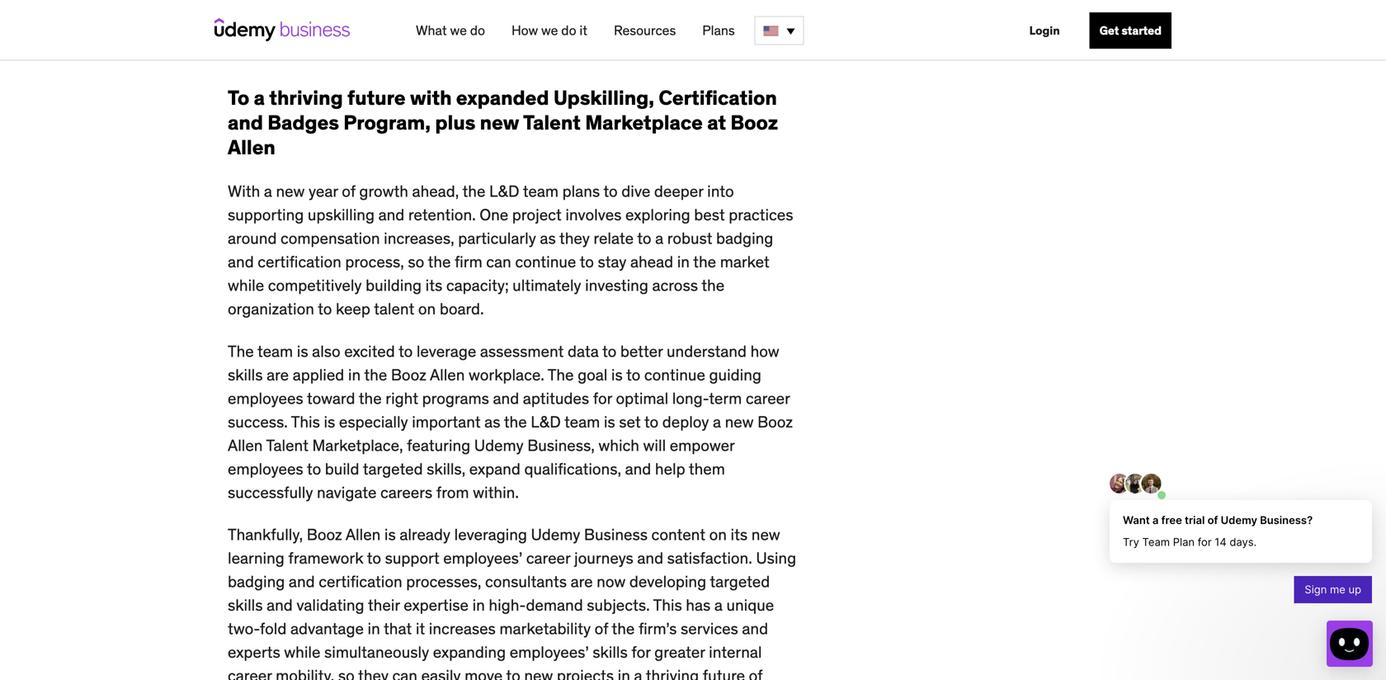 Task type: locate. For each thing, give the bounding box(es) containing it.
0 vertical spatial certification
[[258, 252, 342, 272]]

consultants
[[485, 572, 567, 591]]

1 horizontal spatial the
[[548, 365, 574, 384]]

1 vertical spatial while
[[284, 642, 321, 662]]

2 we from the left
[[541, 22, 558, 39]]

0 horizontal spatial so
[[338, 666, 355, 680]]

1 vertical spatial of
[[595, 619, 608, 639]]

targeted up careers
[[363, 459, 423, 479]]

2 vertical spatial team
[[565, 412, 600, 432]]

new inside 'the team is also excited to leverage assessment data to better understand how skills are applied in the booz allen workplace. the goal is to continue guiding employees toward the right programs and aptitudes for optimal long-term career success. this is especially important as the l&d team is set to deploy a new booz allen talent marketplace, featuring udemy business, which will empower employees to build targeted skills, expand qualifications, and help them successfully navigate careers from within.'
[[725, 412, 754, 432]]

this inside thankfully, booz allen is already leveraging udemy business content on its new learning framework to support employees' career journeys and satisfaction. using badging and certification processes, consultants are now developing targeted skills and validating their expertise in high-demand subjects. this has a unique two-fold advantage in that it increases marketability of the firm's services and experts while simultaneously expanding employees' skills for greater internal career mobility, so they can easily move to new projects in a thriving fut
[[653, 595, 682, 615]]

how
[[751, 341, 780, 361]]

in right "projects"
[[618, 666, 630, 680]]

1 horizontal spatial do
[[562, 22, 577, 39]]

greater
[[655, 642, 705, 662]]

0 horizontal spatial targeted
[[363, 459, 423, 479]]

organization
[[228, 299, 314, 319]]

2 employees from the top
[[228, 459, 303, 479]]

to left support
[[367, 548, 381, 568]]

a right has
[[715, 595, 723, 615]]

1 horizontal spatial team
[[523, 181, 559, 201]]

1 vertical spatial team
[[257, 341, 293, 361]]

the up aptitudes
[[548, 365, 574, 384]]

within.
[[473, 482, 519, 502]]

and down will
[[625, 459, 651, 479]]

they down simultaneously
[[358, 666, 389, 680]]

new down "term"
[[725, 412, 754, 432]]

as inside 'the team is also excited to leverage assessment data to better understand how skills are applied in the booz allen workplace. the goal is to continue guiding employees toward the right programs and aptitudes for optimal long-term career success. this is especially important as the l&d team is set to deploy a new booz allen talent marketplace, featuring udemy business, which will empower employees to build targeted skills, expand qualifications, and help them successfully navigate careers from within.'
[[485, 412, 501, 432]]

validating
[[297, 595, 364, 615]]

employees up the successfully
[[228, 459, 303, 479]]

the inside thankfully, booz allen is already leveraging udemy business content on its new learning framework to support employees' career journeys and satisfaction. using badging and certification processes, consultants are now developing targeted skills and validating their expertise in high-demand subjects. this has a unique two-fold advantage in that it increases marketability of the firm's services and experts while simultaneously expanding employees' skills for greater internal career mobility, so they can easily move to new projects in a thriving fut
[[612, 619, 635, 639]]

0 vertical spatial l&d
[[489, 181, 520, 201]]

l&d inside the with a new year of growth ahead, the l&d team plans to dive deeper into supporting upskilling and retention. one project involves exploring best practices around compensation increases, particularly as they relate to a robust badging and certification process, so the firm can continue to stay ahead in the market while competitively building its capacity; ultimately investing across the organization to keep talent on board.
[[489, 181, 520, 201]]

1 vertical spatial so
[[338, 666, 355, 680]]

team up business, at the bottom
[[565, 412, 600, 432]]

1 horizontal spatial for
[[632, 642, 651, 662]]

0 vertical spatial udemy
[[474, 435, 524, 455]]

this for subjects.
[[653, 595, 682, 615]]

as
[[540, 228, 556, 248], [485, 412, 501, 432]]

1 vertical spatial they
[[358, 666, 389, 680]]

0 vertical spatial this
[[291, 412, 320, 432]]

1 vertical spatial on
[[710, 525, 727, 544]]

marketplace
[[585, 110, 703, 135]]

workplace.
[[469, 365, 545, 384]]

udemy inside 'the team is also excited to leverage assessment data to better understand how skills are applied in the booz allen workplace. the goal is to continue guiding employees toward the right programs and aptitudes for optimal long-term career success. this is especially important as the l&d team is set to deploy a new booz allen talent marketplace, featuring udemy business, which will empower employees to build targeted skills, expand qualifications, and help them successfully navigate careers from within.'
[[474, 435, 524, 455]]

career up consultants
[[526, 548, 571, 568]]

it inside thankfully, booz allen is already leveraging udemy business content on its new learning framework to support employees' career journeys and satisfaction. using badging and certification processes, consultants are now developing targeted skills and validating their expertise in high-demand subjects. this has a unique two-fold advantage in that it increases marketability of the firm's services and experts while simultaneously expanding employees' skills for greater internal career mobility, so they can easily move to new projects in a thriving fut
[[416, 619, 425, 639]]

get started link
[[1090, 12, 1172, 49]]

0 vertical spatial talent
[[523, 110, 581, 135]]

0 horizontal spatial as
[[485, 412, 501, 432]]

we right how
[[541, 22, 558, 39]]

to up ahead
[[637, 228, 652, 248]]

team up project
[[523, 181, 559, 201]]

employees'
[[443, 548, 523, 568], [510, 642, 589, 662]]

1 horizontal spatial thriving
[[646, 666, 699, 680]]

new left the year
[[276, 181, 305, 201]]

1 horizontal spatial while
[[284, 642, 321, 662]]

on up "satisfaction."
[[710, 525, 727, 544]]

thriving right to
[[269, 85, 343, 110]]

are left now
[[571, 572, 593, 591]]

0 horizontal spatial continue
[[515, 252, 576, 272]]

so down "increases,"
[[408, 252, 425, 272]]

already
[[400, 525, 451, 544]]

that
[[384, 619, 412, 639]]

can down simultaneously
[[392, 666, 418, 680]]

1 vertical spatial skills
[[228, 595, 263, 615]]

subjects.
[[587, 595, 650, 615]]

badges
[[268, 110, 339, 135]]

booz up framework
[[307, 525, 342, 544]]

in up simultaneously
[[368, 619, 380, 639]]

while up organization
[[228, 275, 264, 295]]

1 vertical spatial career
[[526, 548, 571, 568]]

with
[[410, 85, 452, 110]]

allen down success.
[[228, 435, 263, 455]]

marketability
[[500, 619, 591, 639]]

from
[[436, 482, 469, 502]]

while
[[228, 275, 264, 295], [284, 642, 321, 662]]

1 horizontal spatial are
[[571, 572, 593, 591]]

do right how
[[562, 22, 577, 39]]

0 horizontal spatial on
[[418, 299, 436, 319]]

so inside thankfully, booz allen is already leveraging udemy business content on its new learning framework to support employees' career journeys and satisfaction. using badging and certification processes, consultants are now developing targeted skills and validating their expertise in high-demand subjects. this has a unique two-fold advantage in that it increases marketability of the firm's services and experts while simultaneously expanding employees' skills for greater internal career mobility, so they can easily move to new projects in a thriving fut
[[338, 666, 355, 680]]

0 horizontal spatial do
[[470, 22, 485, 39]]

0 vertical spatial employees
[[228, 388, 303, 408]]

0 horizontal spatial while
[[228, 275, 264, 295]]

talent
[[374, 299, 415, 319]]

1 vertical spatial for
[[632, 642, 651, 662]]

login
[[1030, 23, 1060, 38]]

are left applied
[[267, 365, 289, 384]]

started
[[1122, 23, 1162, 38]]

employees' down marketability
[[510, 642, 589, 662]]

targeted inside 'the team is also excited to leverage assessment data to better understand how skills are applied in the booz allen workplace. the goal is to continue guiding employees toward the right programs and aptitudes for optimal long-term career success. this is especially important as the l&d team is set to deploy a new booz allen talent marketplace, featuring udemy business, which will empower employees to build targeted skills, expand qualifications, and help them successfully navigate careers from within.'
[[363, 459, 423, 479]]

exploring
[[626, 205, 691, 224]]

continue inside 'the team is also excited to leverage assessment data to better understand how skills are applied in the booz allen workplace. the goal is to continue guiding employees toward the right programs and aptitudes for optimal long-term career success. this is especially important as the l&d team is set to deploy a new booz allen talent marketplace, featuring udemy business, which will empower employees to build targeted skills, expand qualifications, and help them successfully navigate careers from within.'
[[645, 365, 706, 384]]

leveraging
[[454, 525, 527, 544]]

of up the upskilling
[[342, 181, 356, 201]]

skills
[[228, 365, 263, 384], [228, 595, 263, 615], [593, 642, 628, 662]]

continue up long- at bottom
[[645, 365, 706, 384]]

0 horizontal spatial can
[[392, 666, 418, 680]]

0 vertical spatial on
[[418, 299, 436, 319]]

do inside the 'what we do' dropdown button
[[470, 22, 485, 39]]

1 vertical spatial it
[[416, 619, 425, 639]]

0 vertical spatial as
[[540, 228, 556, 248]]

featuring
[[407, 435, 471, 455]]

1 horizontal spatial career
[[526, 548, 571, 568]]

0 horizontal spatial are
[[267, 365, 289, 384]]

badging inside thankfully, booz allen is already leveraging udemy business content on its new learning framework to support employees' career journeys and satisfaction. using badging and certification processes, consultants are now developing targeted skills and validating their expertise in high-demand subjects. this has a unique two-fold advantage in that it increases marketability of the firm's services and experts while simultaneously expanding employees' skills for greater internal career mobility, so they can easily move to new projects in a thriving fut
[[228, 572, 285, 591]]

new right plus
[[480, 110, 519, 135]]

1 horizontal spatial we
[[541, 22, 558, 39]]

1 horizontal spatial talent
[[523, 110, 581, 135]]

to left stay
[[580, 252, 594, 272]]

and down unique at the right of the page
[[742, 619, 768, 639]]

employees
[[228, 388, 303, 408], [228, 459, 303, 479]]

certification inside the with a new year of growth ahead, the l&d team plans to dive deeper into supporting upskilling and retention. one project involves exploring best practices around compensation increases, particularly as they relate to a robust badging and certification process, so the firm can continue to stay ahead in the market while competitively building its capacity; ultimately investing across the organization to keep talent on board.
[[258, 252, 342, 272]]

in inside 'the team is also excited to leverage assessment data to better understand how skills are applied in the booz allen workplace. the goal is to continue guiding employees toward the right programs and aptitudes for optimal long-term career success. this is especially important as the l&d team is set to deploy a new booz allen talent marketplace, featuring udemy business, which will empower employees to build targeted skills, expand qualifications, and help them successfully navigate careers from within.'
[[348, 365, 361, 384]]

in down robust on the top of the page
[[677, 252, 690, 272]]

continue up the 'ultimately'
[[515, 252, 576, 272]]

1 we from the left
[[450, 22, 467, 39]]

navigate
[[317, 482, 377, 502]]

can down "particularly"
[[486, 252, 512, 272]]

career down guiding
[[746, 388, 790, 408]]

1 horizontal spatial of
[[595, 619, 608, 639]]

on right talent on the left of page
[[418, 299, 436, 319]]

they
[[560, 228, 590, 248], [358, 666, 389, 680]]

plus
[[435, 110, 476, 135]]

its inside the with a new year of growth ahead, the l&d team plans to dive deeper into supporting upskilling and retention. one project involves exploring best practices around compensation increases, particularly as they relate to a robust badging and certification process, so the firm can continue to stay ahead in the market while competitively building its capacity; ultimately investing across the organization to keep talent on board.
[[426, 275, 443, 295]]

the right across
[[702, 275, 725, 295]]

optimal
[[616, 388, 669, 408]]

badging
[[716, 228, 774, 248], [228, 572, 285, 591]]

they down involves
[[560, 228, 590, 248]]

2 vertical spatial skills
[[593, 642, 628, 662]]

its
[[426, 275, 443, 295], [731, 525, 748, 544]]

badging down learning
[[228, 572, 285, 591]]

0 horizontal spatial we
[[450, 22, 467, 39]]

guiding
[[709, 365, 762, 384]]

0 vertical spatial thriving
[[269, 85, 343, 110]]

1 horizontal spatial can
[[486, 252, 512, 272]]

capacity;
[[446, 275, 509, 295]]

skills up success.
[[228, 365, 263, 384]]

build
[[325, 459, 359, 479]]

programs
[[422, 388, 489, 408]]

as down project
[[540, 228, 556, 248]]

allen inside thankfully, booz allen is already leveraging udemy business content on its new learning framework to support employees' career journeys and satisfaction. using badging and certification processes, consultants are now developing targeted skills and validating their expertise in high-demand subjects. this has a unique two-fold advantage in that it increases marketability of the firm's services and experts while simultaneously expanding employees' skills for greater internal career mobility, so they can easily move to new projects in a thriving fut
[[346, 525, 381, 544]]

1 horizontal spatial udemy
[[531, 525, 581, 544]]

udemy
[[474, 435, 524, 455], [531, 525, 581, 544]]

0 vertical spatial career
[[746, 388, 790, 408]]

1 horizontal spatial this
[[653, 595, 682, 615]]

0 vertical spatial are
[[267, 365, 289, 384]]

this down the developing
[[653, 595, 682, 615]]

it right that
[[416, 619, 425, 639]]

0 vertical spatial team
[[523, 181, 559, 201]]

new inside the with a new year of growth ahead, the l&d team plans to dive deeper into supporting upskilling and retention. one project involves exploring best practices around compensation increases, particularly as they relate to a robust badging and certification process, so the firm can continue to stay ahead in the market while competitively building its capacity; ultimately investing across the organization to keep talent on board.
[[276, 181, 305, 201]]

1 horizontal spatial it
[[580, 22, 588, 39]]

1 vertical spatial as
[[485, 412, 501, 432]]

they inside the with a new year of growth ahead, the l&d team plans to dive deeper into supporting upskilling and retention. one project involves exploring best practices around compensation increases, particularly as they relate to a robust badging and certification process, so the firm can continue to stay ahead in the market while competitively building its capacity; ultimately investing across the organization to keep talent on board.
[[560, 228, 590, 248]]

skills up the "two-"
[[228, 595, 263, 615]]

0 vertical spatial skills
[[228, 365, 263, 384]]

0 vertical spatial they
[[560, 228, 590, 248]]

a right to
[[254, 85, 265, 110]]

thankfully, booz allen is already leveraging udemy business content on its new learning framework to support employees' career journeys and satisfaction. using badging and certification processes, consultants are now developing targeted skills and validating their expertise in high-demand subjects. this has a unique two-fold advantage in that it increases marketability of the firm's services and experts while simultaneously expanding employees' skills for greater internal career mobility, so they can easily move to new projects in a thriving fut
[[228, 525, 797, 680]]

do for how we do it
[[562, 22, 577, 39]]

1 vertical spatial l&d
[[531, 412, 561, 432]]

team down organization
[[257, 341, 293, 361]]

udemy up journeys
[[531, 525, 581, 544]]

thriving inside thankfully, booz allen is already leveraging udemy business content on its new learning framework to support employees' career journeys and satisfaction. using badging and certification processes, consultants are now developing targeted skills and validating their expertise in high-demand subjects. this has a unique two-fold advantage in that it increases marketability of the firm's services and experts while simultaneously expanding employees' skills for greater internal career mobility, so they can easily move to new projects in a thriving fut
[[646, 666, 699, 680]]

and down around
[[228, 252, 254, 272]]

allen
[[228, 135, 276, 160], [430, 365, 465, 384], [228, 435, 263, 455], [346, 525, 381, 544]]

do for what we do
[[470, 22, 485, 39]]

robust
[[668, 228, 713, 248]]

of inside thankfully, booz allen is already leveraging udemy business content on its new learning framework to support employees' career journeys and satisfaction. using badging and certification processes, consultants are now developing targeted skills and validating their expertise in high-demand subjects. this has a unique two-fold advantage in that it increases marketability of the firm's services and experts while simultaneously expanding employees' skills for greater internal career mobility, so they can easily move to new projects in a thriving fut
[[595, 619, 608, 639]]

across
[[652, 275, 698, 295]]

0 horizontal spatial it
[[416, 619, 425, 639]]

to
[[228, 85, 249, 110]]

0 horizontal spatial of
[[342, 181, 356, 201]]

0 vertical spatial targeted
[[363, 459, 423, 479]]

on
[[418, 299, 436, 319], [710, 525, 727, 544]]

l&d up one
[[489, 181, 520, 201]]

on inside the with a new year of growth ahead, the l&d team plans to dive deeper into supporting upskilling and retention. one project involves exploring best practices around compensation increases, particularly as they relate to a robust badging and certification process, so the firm can continue to stay ahead in the market while competitively building its capacity; ultimately investing across the organization to keep talent on board.
[[418, 299, 436, 319]]

continue inside the with a new year of growth ahead, the l&d team plans to dive deeper into supporting upskilling and retention. one project involves exploring best practices around compensation increases, particularly as they relate to a robust badging and certification process, so the firm can continue to stay ahead in the market while competitively building its capacity; ultimately investing across the organization to keep talent on board.
[[515, 252, 576, 272]]

the down organization
[[228, 341, 254, 361]]

1 horizontal spatial they
[[560, 228, 590, 248]]

1 horizontal spatial l&d
[[531, 412, 561, 432]]

1 vertical spatial its
[[731, 525, 748, 544]]

thriving
[[269, 85, 343, 110], [646, 666, 699, 680]]

for inside 'the team is also excited to leverage assessment data to better understand how skills are applied in the booz allen workplace. the goal is to continue guiding employees toward the right programs and aptitudes for optimal long-term career success. this is especially important as the l&d team is set to deploy a new booz allen talent marketplace, featuring udemy business, which will empower employees to build targeted skills, expand qualifications, and help them successfully navigate careers from within.'
[[593, 388, 612, 408]]

of
[[342, 181, 356, 201], [595, 619, 608, 639]]

this inside 'the team is also excited to leverage assessment data to better understand how skills are applied in the booz allen workplace. the goal is to continue guiding employees toward the right programs and aptitudes for optimal long-term career success. this is especially important as the l&d team is set to deploy a new booz allen talent marketplace, featuring udemy business, which will empower employees to build targeted skills, expand qualifications, and help them successfully navigate careers from within.'
[[291, 412, 320, 432]]

in down excited
[[348, 365, 361, 384]]

to right set at the bottom
[[645, 412, 659, 432]]

targeted up unique at the right of the page
[[710, 572, 770, 591]]

a down the firm's
[[634, 666, 643, 680]]

and
[[228, 110, 263, 135], [379, 205, 405, 224], [228, 252, 254, 272], [493, 388, 519, 408], [625, 459, 651, 479], [638, 548, 664, 568], [289, 572, 315, 591], [267, 595, 293, 615], [742, 619, 768, 639]]

allen up with
[[228, 135, 276, 160]]

get started
[[1100, 23, 1162, 38]]

career down experts
[[228, 666, 272, 680]]

1 vertical spatial udemy
[[531, 525, 581, 544]]

0 horizontal spatial thriving
[[269, 85, 343, 110]]

0 horizontal spatial badging
[[228, 572, 285, 591]]

0 vertical spatial continue
[[515, 252, 576, 272]]

increases
[[429, 619, 496, 639]]

its inside thankfully, booz allen is already leveraging udemy business content on its new learning framework to support employees' career journeys and satisfaction. using badging and certification processes, consultants are now developing targeted skills and validating their expertise in high-demand subjects. this has a unique two-fold advantage in that it increases marketability of the firm's services and experts while simultaneously expanding employees' skills for greater internal career mobility, so they can easily move to new projects in a thriving fut
[[731, 525, 748, 544]]

we
[[450, 22, 467, 39], [541, 22, 558, 39]]

plans
[[563, 181, 600, 201]]

1 horizontal spatial continue
[[645, 365, 706, 384]]

do inside how we do it dropdown button
[[562, 22, 577, 39]]

1 vertical spatial can
[[392, 666, 418, 680]]

in left high-
[[473, 595, 485, 615]]

career
[[746, 388, 790, 408], [526, 548, 571, 568], [228, 666, 272, 680]]

certification up 'their'
[[319, 572, 403, 591]]

2 do from the left
[[562, 22, 577, 39]]

a
[[254, 85, 265, 110], [264, 181, 272, 201], [655, 228, 664, 248], [713, 412, 721, 432], [715, 595, 723, 615], [634, 666, 643, 680]]

what
[[416, 22, 447, 39]]

keep
[[336, 299, 370, 319]]

0 horizontal spatial for
[[593, 388, 612, 408]]

assessment
[[480, 341, 564, 361]]

skills up "projects"
[[593, 642, 628, 662]]

two-
[[228, 619, 260, 639]]

is
[[297, 341, 308, 361], [612, 365, 623, 384], [324, 412, 335, 432], [604, 412, 615, 432], [385, 525, 396, 544]]

0 vertical spatial can
[[486, 252, 512, 272]]

1 vertical spatial targeted
[[710, 572, 770, 591]]

0 vertical spatial its
[[426, 275, 443, 295]]

dive
[[622, 181, 651, 201]]

1 vertical spatial badging
[[228, 572, 285, 591]]

booz right the 'at'
[[731, 110, 778, 135]]

2 vertical spatial career
[[228, 666, 272, 680]]

0 vertical spatial it
[[580, 22, 588, 39]]

one
[[480, 205, 509, 224]]

1 vertical spatial continue
[[645, 365, 706, 384]]

0 vertical spatial so
[[408, 252, 425, 272]]

we right what
[[450, 22, 467, 39]]

badging up market
[[716, 228, 774, 248]]

its up "satisfaction."
[[731, 525, 748, 544]]

employees up success.
[[228, 388, 303, 408]]

0 horizontal spatial the
[[228, 341, 254, 361]]

0 vertical spatial for
[[593, 388, 612, 408]]

1 horizontal spatial targeted
[[710, 572, 770, 591]]

allen up framework
[[346, 525, 381, 544]]

0 horizontal spatial its
[[426, 275, 443, 295]]

talent down success.
[[266, 435, 309, 455]]

0 vertical spatial employees'
[[443, 548, 523, 568]]

leverage
[[417, 341, 477, 361]]

employees' down leveraging
[[443, 548, 523, 568]]

services
[[681, 619, 739, 639]]

1 horizontal spatial on
[[710, 525, 727, 544]]

0 horizontal spatial they
[[358, 666, 389, 680]]

goal
[[578, 365, 608, 384]]

1 vertical spatial are
[[571, 572, 593, 591]]

0 vertical spatial while
[[228, 275, 264, 295]]

booz up right
[[391, 365, 427, 384]]

get
[[1100, 23, 1120, 38]]

certification up competitively
[[258, 252, 342, 272]]

l&d down aptitudes
[[531, 412, 561, 432]]

0 horizontal spatial udemy
[[474, 435, 524, 455]]

can
[[486, 252, 512, 272], [392, 666, 418, 680]]

marketplace,
[[312, 435, 403, 455]]

its up board.
[[426, 275, 443, 295]]

and left badges
[[228, 110, 263, 135]]

a down "term"
[[713, 412, 721, 432]]

1 vertical spatial certification
[[319, 572, 403, 591]]

talent
[[523, 110, 581, 135], [266, 435, 309, 455]]

1 horizontal spatial its
[[731, 525, 748, 544]]

so inside the with a new year of growth ahead, the l&d team plans to dive deeper into supporting upskilling and retention. one project involves exploring best practices around compensation increases, particularly as they relate to a robust badging and certification process, so the firm can continue to stay ahead in the market while competitively building its capacity; ultimately investing across the organization to keep talent on board.
[[408, 252, 425, 272]]

so down simultaneously
[[338, 666, 355, 680]]

while inside the with a new year of growth ahead, the l&d team plans to dive deeper into supporting upskilling and retention. one project involves exploring best practices around compensation increases, particularly as they relate to a robust badging and certification process, so the firm can continue to stay ahead in the market while competitively building its capacity; ultimately investing across the organization to keep talent on board.
[[228, 275, 264, 295]]

0 vertical spatial of
[[342, 181, 356, 201]]

for down goal
[[593, 388, 612, 408]]

especially
[[339, 412, 408, 432]]

2 horizontal spatial career
[[746, 388, 790, 408]]

1 vertical spatial this
[[653, 595, 682, 615]]

involves
[[566, 205, 622, 224]]

plans button
[[696, 16, 742, 45]]

thriving inside to a thriving future with expanded upskilling, certification and badges program, plus new talent marketplace at booz allen
[[269, 85, 343, 110]]

the
[[228, 341, 254, 361], [548, 365, 574, 384]]

mobility,
[[276, 666, 335, 680]]

udemy business image
[[215, 18, 350, 41]]

1 horizontal spatial so
[[408, 252, 425, 272]]

for down the firm's
[[632, 642, 651, 662]]

are
[[267, 365, 289, 384], [571, 572, 593, 591]]

0 horizontal spatial talent
[[266, 435, 309, 455]]

while up mobility,
[[284, 642, 321, 662]]

1 do from the left
[[470, 22, 485, 39]]

is up support
[[385, 525, 396, 544]]

skills inside 'the team is also excited to leverage assessment data to better understand how skills are applied in the booz allen workplace. the goal is to continue guiding employees toward the right programs and aptitudes for optimal long-term career success. this is especially important as the l&d team is set to deploy a new booz allen talent marketplace, featuring udemy business, which will empower employees to build targeted skills, expand qualifications, and help them successfully navigate careers from within.'
[[228, 365, 263, 384]]

how we do it button
[[505, 16, 594, 45]]

are inside thankfully, booz allen is already leveraging udemy business content on its new learning framework to support employees' career journeys and satisfaction. using badging and certification processes, consultants are now developing targeted skills and validating their expertise in high-demand subjects. this has a unique two-fold advantage in that it increases marketability of the firm's services and experts while simultaneously expanding employees' skills for greater internal career mobility, so they can easily move to new projects in a thriving fut
[[571, 572, 593, 591]]

0 horizontal spatial l&d
[[489, 181, 520, 201]]

the
[[463, 181, 486, 201], [428, 252, 451, 272], [693, 252, 717, 272], [702, 275, 725, 295], [364, 365, 387, 384], [359, 388, 382, 408], [504, 412, 527, 432], [612, 619, 635, 639]]

1 vertical spatial thriving
[[646, 666, 699, 680]]

right
[[386, 388, 419, 408]]

as inside the with a new year of growth ahead, the l&d team plans to dive deeper into supporting upskilling and retention. one project involves exploring best practices around compensation increases, particularly as they relate to a robust badging and certification process, so the firm can continue to stay ahead in the market while competitively building its capacity; ultimately investing across the organization to keep talent on board.
[[540, 228, 556, 248]]

what we do button
[[409, 16, 492, 45]]

udemy up expand at the bottom left of the page
[[474, 435, 524, 455]]

talent up plans
[[523, 110, 581, 135]]

0 horizontal spatial this
[[291, 412, 320, 432]]



Task type: vqa. For each thing, say whether or not it's contained in the screenshot.
the Individual
no



Task type: describe. For each thing, give the bounding box(es) containing it.
in inside the with a new year of growth ahead, the l&d team plans to dive deeper into supporting upskilling and retention. one project involves exploring best practices around compensation increases, particularly as they relate to a robust badging and certification process, so the firm can continue to stay ahead in the market while competitively building its capacity; ultimately investing across the organization to keep talent on board.
[[677, 252, 690, 272]]

has
[[686, 595, 711, 615]]

skills,
[[427, 459, 466, 479]]

competitively
[[268, 275, 362, 295]]

upskilling,
[[554, 85, 655, 110]]

and down workplace.
[[493, 388, 519, 408]]

can inside the with a new year of growth ahead, the l&d team plans to dive deeper into supporting upskilling and retention. one project involves exploring best practices around compensation increases, particularly as they relate to a robust badging and certification process, so the firm can continue to stay ahead in the market while competitively building its capacity; ultimately investing across the organization to keep talent on board.
[[486, 252, 512, 272]]

certification
[[659, 85, 777, 110]]

how
[[512, 22, 538, 39]]

1 vertical spatial the
[[548, 365, 574, 384]]

deploy
[[663, 412, 709, 432]]

while inside thankfully, booz allen is already leveraging udemy business content on its new learning framework to support employees' career journeys and satisfaction. using badging and certification processes, consultants are now developing targeted skills and validating their expertise in high-demand subjects. this has a unique two-fold advantage in that it increases marketability of the firm's services and experts while simultaneously expanding employees' skills for greater internal career mobility, so they can easily move to new projects in a thriving fut
[[284, 642, 321, 662]]

is left also
[[297, 341, 308, 361]]

menu navigation
[[403, 0, 1172, 61]]

developing
[[630, 572, 707, 591]]

the down robust on the top of the page
[[693, 252, 717, 272]]

resources button
[[607, 16, 683, 45]]

they inside thankfully, booz allen is already leveraging udemy business content on its new learning framework to support employees' career journeys and satisfaction. using badging and certification processes, consultants are now developing targeted skills and validating their expertise in high-demand subjects. this has a unique two-fold advantage in that it increases marketability of the firm's services and experts while simultaneously expanding employees' skills for greater internal career mobility, so they can easily move to new projects in a thriving fut
[[358, 666, 389, 680]]

resources
[[614, 22, 676, 39]]

relate
[[594, 228, 634, 248]]

is right goal
[[612, 365, 623, 384]]

into
[[707, 181, 734, 201]]

1 employees from the top
[[228, 388, 303, 408]]

them
[[689, 459, 725, 479]]

we for what
[[450, 22, 467, 39]]

set
[[619, 412, 641, 432]]

the up one
[[463, 181, 486, 201]]

to down competitively
[[318, 299, 332, 319]]

ultimately
[[513, 275, 581, 295]]

understand
[[667, 341, 747, 361]]

satisfaction.
[[667, 548, 753, 568]]

of inside the with a new year of growth ahead, the l&d team plans to dive deeper into supporting upskilling and retention. one project involves exploring best practices around compensation increases, particularly as they relate to a robust badging and certification process, so the firm can continue to stay ahead in the market while competitively building its capacity; ultimately investing across the organization to keep talent on board.
[[342, 181, 356, 201]]

ahead,
[[412, 181, 459, 201]]

it inside how we do it dropdown button
[[580, 22, 588, 39]]

content
[[652, 525, 706, 544]]

thankfully,
[[228, 525, 303, 544]]

long-
[[672, 388, 709, 408]]

for inside thankfully, booz allen is already leveraging udemy business content on its new learning framework to support employees' career journeys and satisfaction. using badging and certification processes, consultants are now developing targeted skills and validating their expertise in high-demand subjects. this has a unique two-fold advantage in that it increases marketability of the firm's services and experts while simultaneously expanding employees' skills for greater internal career mobility, so they can easily move to new projects in a thriving fut
[[632, 642, 651, 662]]

how we do it
[[512, 22, 588, 39]]

a up supporting
[[264, 181, 272, 201]]

expand
[[469, 459, 521, 479]]

is left set at the bottom
[[604, 412, 615, 432]]

what we do
[[416, 22, 485, 39]]

the down aptitudes
[[504, 412, 527, 432]]

qualifications,
[[524, 459, 622, 479]]

the down excited
[[364, 365, 387, 384]]

to down better
[[626, 365, 641, 384]]

and inside to a thriving future with expanded upskilling, certification and badges program, plus new talent marketplace at booz allen
[[228, 110, 263, 135]]

expanded
[[456, 85, 549, 110]]

talent inside 'the team is also excited to leverage assessment data to better understand how skills are applied in the booz allen workplace. the goal is to continue guiding employees toward the right programs and aptitudes for optimal long-term career success. this is especially important as the l&d team is set to deploy a new booz allen talent marketplace, featuring udemy business, which will empower employees to build targeted skills, expand qualifications, and help them successfully navigate careers from within.'
[[266, 435, 309, 455]]

new up 'using'
[[752, 525, 781, 544]]

on inside thankfully, booz allen is already leveraging udemy business content on its new learning framework to support employees' career journeys and satisfaction. using badging and certification processes, consultants are now developing targeted skills and validating their expertise in high-demand subjects. this has a unique two-fold advantage in that it increases marketability of the firm's services and experts while simultaneously expanding employees' skills for greater internal career mobility, so they can easily move to new projects in a thriving fut
[[710, 525, 727, 544]]

fold
[[260, 619, 287, 639]]

will
[[643, 435, 666, 455]]

0 horizontal spatial career
[[228, 666, 272, 680]]

the left the firm at the left top of the page
[[428, 252, 451, 272]]

can inside thankfully, booz allen is already leveraging udemy business content on its new learning framework to support employees' career journeys and satisfaction. using badging and certification processes, consultants are now developing targeted skills and validating their expertise in high-demand subjects. this has a unique two-fold advantage in that it increases marketability of the firm's services and experts while simultaneously expanding employees' skills for greater internal career mobility, so they can easily move to new projects in a thriving fut
[[392, 666, 418, 680]]

process,
[[345, 252, 404, 272]]

better
[[621, 341, 663, 361]]

targeted inside thankfully, booz allen is already leveraging udemy business content on its new learning framework to support employees' career journeys and satisfaction. using badging and certification processes, consultants are now developing targeted skills and validating their expertise in high-demand subjects. this has a unique two-fold advantage in that it increases marketability of the firm's services and experts while simultaneously expanding employees' skills for greater internal career mobility, so they can easily move to new projects in a thriving fut
[[710, 572, 770, 591]]

booz down guiding
[[758, 412, 793, 432]]

deeper
[[654, 181, 704, 201]]

move
[[465, 666, 503, 680]]

and up fold
[[267, 595, 293, 615]]

booz inside to a thriving future with expanded upskilling, certification and badges program, plus new talent marketplace at booz allen
[[731, 110, 778, 135]]

expertise
[[404, 595, 469, 615]]

login button
[[1020, 12, 1070, 49]]

and up the developing
[[638, 548, 664, 568]]

at
[[708, 110, 726, 135]]

the team is also excited to leverage assessment data to better understand how skills are applied in the booz allen workplace. the goal is to continue guiding employees toward the right programs and aptitudes for optimal long-term career success. this is especially important as the l&d team is set to deploy a new booz allen talent marketplace, featuring udemy business, which will empower employees to build targeted skills, expand qualifications, and help them successfully navigate careers from within.
[[228, 341, 793, 502]]

is down toward
[[324, 412, 335, 432]]

to right 'data'
[[602, 341, 617, 361]]

unique
[[727, 595, 774, 615]]

and down growth
[[379, 205, 405, 224]]

career inside 'the team is also excited to leverage assessment data to better understand how skills are applied in the booz allen workplace. the goal is to continue guiding employees toward the right programs and aptitudes for optimal long-term career success. this is especially important as the l&d team is set to deploy a new booz allen talent marketplace, featuring udemy business, which will empower employees to build targeted skills, expand qualifications, and help them successfully navigate careers from within.'
[[746, 388, 790, 408]]

demand
[[526, 595, 583, 615]]

which
[[599, 435, 640, 455]]

excited
[[344, 341, 395, 361]]

firm's
[[639, 619, 677, 639]]

supporting
[[228, 205, 304, 224]]

journeys
[[574, 548, 634, 568]]

talent inside to a thriving future with expanded upskilling, certification and badges program, plus new talent marketplace at booz allen
[[523, 110, 581, 135]]

new inside to a thriving future with expanded upskilling, certification and badges program, plus new talent marketplace at booz allen
[[480, 110, 519, 135]]

are inside 'the team is also excited to leverage assessment data to better understand how skills are applied in the booz allen workplace. the goal is to continue guiding employees toward the right programs and aptitudes for optimal long-term career success. this is especially important as the l&d team is set to deploy a new booz allen talent marketplace, featuring udemy business, which will empower employees to build targeted skills, expand qualifications, and help them successfully navigate careers from within.'
[[267, 365, 289, 384]]

high-
[[489, 595, 526, 615]]

booz inside thankfully, booz allen is already leveraging udemy business content on its new learning framework to support employees' career journeys and satisfaction. using badging and certification processes, consultants are now developing targeted skills and validating their expertise in high-demand subjects. this has a unique two-fold advantage in that it increases marketability of the firm's services and experts while simultaneously expanding employees' skills for greater internal career mobility, so they can easily move to new projects in a thriving fut
[[307, 525, 342, 544]]

easily
[[421, 666, 461, 680]]

their
[[368, 595, 400, 615]]

market
[[720, 252, 770, 272]]

we for how
[[541, 22, 558, 39]]

a inside 'the team is also excited to leverage assessment data to better understand how skills are applied in the booz allen workplace. the goal is to continue guiding employees toward the right programs and aptitudes for optimal long-term career success. this is especially important as the l&d team is set to deploy a new booz allen talent marketplace, featuring udemy business, which will empower employees to build targeted skills, expand qualifications, and help them successfully navigate careers from within.'
[[713, 412, 721, 432]]

internal
[[709, 642, 762, 662]]

ahead
[[631, 252, 674, 272]]

to left dive
[[604, 181, 618, 201]]

data
[[568, 341, 599, 361]]

a down exploring
[[655, 228, 664, 248]]

advantage
[[290, 619, 364, 639]]

support
[[385, 548, 440, 568]]

project
[[512, 205, 562, 224]]

0 vertical spatial the
[[228, 341, 254, 361]]

the up especially
[[359, 388, 382, 408]]

to left the build
[[307, 459, 321, 479]]

stay
[[598, 252, 627, 272]]

processes,
[[406, 572, 482, 591]]

business
[[584, 525, 648, 544]]

0 horizontal spatial team
[[257, 341, 293, 361]]

empower
[[670, 435, 735, 455]]

important
[[412, 412, 481, 432]]

to right excited
[[399, 341, 413, 361]]

1 vertical spatial employees'
[[510, 642, 589, 662]]

now
[[597, 572, 626, 591]]

allen down the leverage
[[430, 365, 465, 384]]

also
[[312, 341, 341, 361]]

aptitudes
[[523, 388, 589, 408]]

investing
[[585, 275, 649, 295]]

udemy inside thankfully, booz allen is already leveraging udemy business content on its new learning framework to support employees' career journeys and satisfaction. using badging and certification processes, consultants are now developing targeted skills and validating their expertise in high-demand subjects. this has a unique two-fold advantage in that it increases marketability of the firm's services and experts while simultaneously expanding employees' skills for greater internal career mobility, so they can easily move to new projects in a thriving fut
[[531, 525, 581, 544]]

badging inside the with a new year of growth ahead, the l&d team plans to dive deeper into supporting upskilling and retention. one project involves exploring best practices around compensation increases, particularly as they relate to a robust badging and certification process, so the firm can continue to stay ahead in the market while competitively building its capacity; ultimately investing across the organization to keep talent on board.
[[716, 228, 774, 248]]

team inside the with a new year of growth ahead, the l&d team plans to dive deeper into supporting upskilling and retention. one project involves exploring best practices around compensation increases, particularly as they relate to a robust badging and certification process, so the firm can continue to stay ahead in the market while competitively building its capacity; ultimately investing across the organization to keep talent on board.
[[523, 181, 559, 201]]

projects
[[557, 666, 614, 680]]

2 horizontal spatial team
[[565, 412, 600, 432]]

new down marketability
[[524, 666, 553, 680]]

building
[[366, 275, 422, 295]]

firm
[[455, 252, 483, 272]]

experts
[[228, 642, 280, 662]]

allen inside to a thriving future with expanded upskilling, certification and badges program, plus new talent marketplace at booz allen
[[228, 135, 276, 160]]

a inside to a thriving future with expanded upskilling, certification and badges program, plus new talent marketplace at booz allen
[[254, 85, 265, 110]]

to right move at left bottom
[[506, 666, 521, 680]]

compensation
[[281, 228, 380, 248]]

framework
[[288, 548, 364, 568]]

future
[[348, 85, 406, 110]]

l&d inside 'the team is also excited to leverage assessment data to better understand how skills are applied in the booz allen workplace. the goal is to continue guiding employees toward the right programs and aptitudes for optimal long-term career success. this is especially important as the l&d team is set to deploy a new booz allen talent marketplace, featuring udemy business, which will empower employees to build targeted skills, expand qualifications, and help them successfully navigate careers from within.'
[[531, 412, 561, 432]]

and down framework
[[289, 572, 315, 591]]

business,
[[528, 435, 595, 455]]

this for success.
[[291, 412, 320, 432]]

certification inside thankfully, booz allen is already leveraging udemy business content on its new learning framework to support employees' career journeys and satisfaction. using badging and certification processes, consultants are now developing targeted skills and validating their expertise in high-demand subjects. this has a unique two-fold advantage in that it increases marketability of the firm's services and experts while simultaneously expanding employees' skills for greater internal career mobility, so they can easily move to new projects in a thriving fut
[[319, 572, 403, 591]]

is inside thankfully, booz allen is already leveraging udemy business content on its new learning framework to support employees' career journeys and satisfaction. using badging and certification processes, consultants are now developing targeted skills and validating their expertise in high-demand subjects. this has a unique two-fold advantage in that it increases marketability of the firm's services and experts while simultaneously expanding employees' skills for greater internal career mobility, so they can easily move to new projects in a thriving fut
[[385, 525, 396, 544]]



